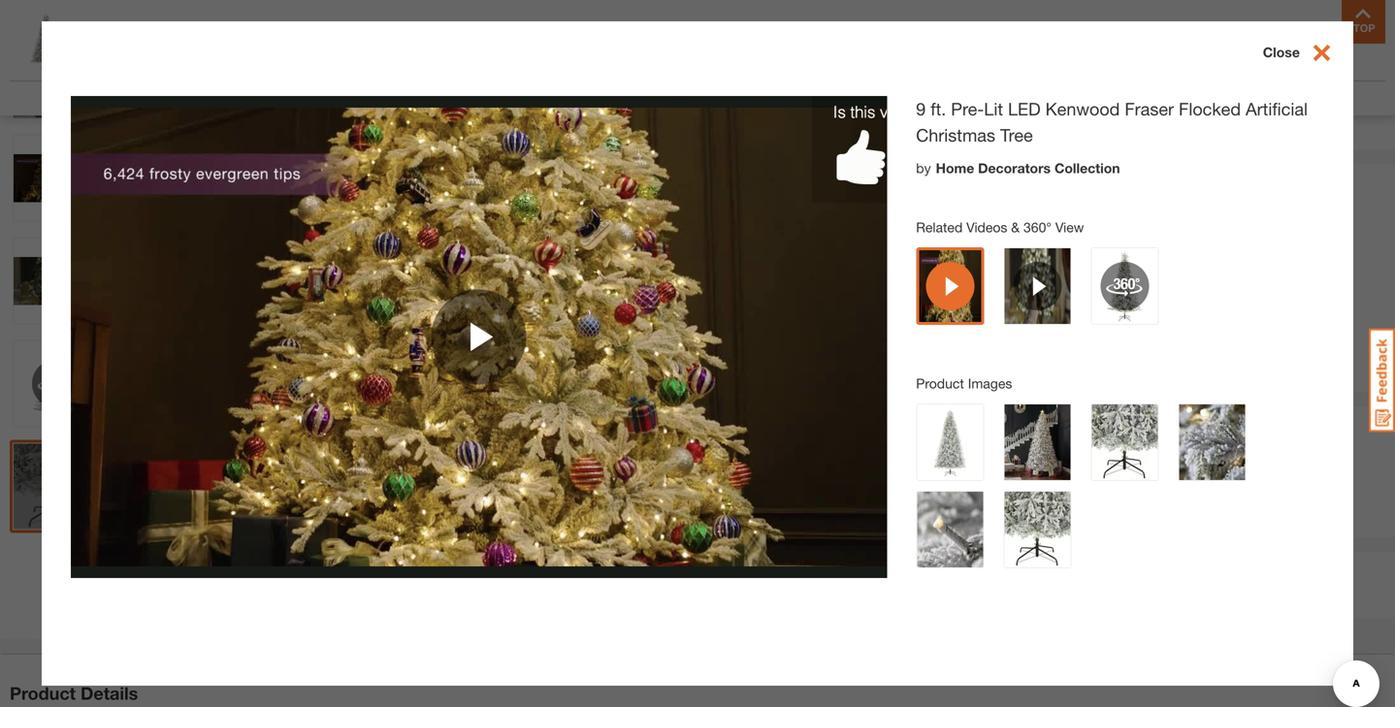 Task type: vqa. For each thing, say whether or not it's contained in the screenshot.
Protection
no



Task type: locate. For each thing, give the bounding box(es) containing it.
0 vertical spatial &
[[832, 90, 841, 106]]

2 vertical spatial &
[[922, 564, 934, 585]]

ft inside button
[[922, 107, 931, 123]]

home
[[936, 160, 974, 176]]

9 inside button
[[910, 107, 918, 123]]

product details
[[128, 88, 228, 104], [10, 683, 138, 704]]

9 for 9 ft. pre-lit led kenwood fraser flocked artificial christmas tree
[[916, 98, 926, 119]]

2 192 from the left
[[1023, 283, 1046, 299]]

0 horizontal spatial by
[[916, 160, 931, 176]]

0 horizontal spatial product
[[10, 683, 76, 704]]

by
[[916, 160, 931, 176], [1056, 427, 1070, 443]]

1 horizontal spatial dec
[[903, 263, 929, 279]]

customer reviews
[[1124, 90, 1238, 106]]

1 ft from the left
[[869, 107, 877, 123]]

7.5
[[846, 107, 865, 123]]

view inside 9 ft. pre-lit led kenwood fraser flocked artificial christmas tree main content
[[1055, 219, 1084, 235]]

order
[[846, 427, 880, 443]]

in
[[1054, 564, 1070, 585]]

1 available from the left
[[872, 283, 925, 299]]

view left 'more'
[[854, 3, 887, 21]]

- down order
[[851, 491, 860, 519]]

0 vertical spatial store
[[916, 230, 966, 253]]

to left the get
[[1006, 427, 1018, 443]]

0 horizontal spatial &
[[832, 90, 841, 106]]

+ button
[[916, 485, 957, 526]]

0 vertical spatial product details
[[128, 88, 228, 104]]

available down 26
[[872, 283, 925, 299]]

product details button
[[128, 86, 228, 111], [128, 86, 228, 107], [0, 655, 1395, 707]]

city
[[926, 176, 950, 192]]

product inside 9 ft. pre-lit led kenwood fraser flocked artificial christmas tree main content
[[916, 375, 964, 391]]

home decorators collection pre lit christmas trees 21hd10010 40.2 image
[[14, 444, 99, 529]]

1 vertical spatial 18
[[846, 448, 861, 464]]

hr
[[935, 427, 948, 443]]

mins
[[971, 427, 1002, 443]]

0 horizontal spatial dec
[[846, 263, 871, 279]]

1 horizontal spatial store
[[1075, 564, 1119, 585]]

daly
[[896, 176, 922, 192]]

1 vertical spatial view
[[1055, 219, 1084, 235]]

available inside delivery monday, dec 18 192 available
[[1049, 283, 1103, 299]]

feedback link image
[[1369, 328, 1395, 433]]

december
[[1110, 427, 1178, 443]]

18 inside delivery monday, dec 18 192 available
[[1112, 263, 1127, 279]]

available
[[872, 283, 925, 299], [1049, 283, 1103, 299]]

1 horizontal spatial available
[[1049, 283, 1103, 299]]

zoom
[[439, 510, 475, 526]]

to
[[892, 230, 911, 253], [1006, 427, 1018, 443], [864, 448, 876, 464], [423, 510, 435, 526]]

7.5 ft button
[[835, 96, 889, 135]]

collection
[[1055, 160, 1120, 176]]

18
[[1112, 263, 1127, 279], [846, 448, 861, 464]]

1 horizontal spatial ft
[[922, 107, 931, 123]]

192 inside delivery monday, dec 18 192 available
[[1023, 283, 1046, 299]]

26
[[875, 263, 890, 279]]

store right in
[[1075, 564, 1119, 585]]

ft
[[869, 107, 877, 123], [922, 107, 931, 123]]

0 horizontal spatial view
[[854, 3, 887, 21]]

&
[[832, 90, 841, 106], [1011, 219, 1020, 235], [922, 564, 934, 585]]

dec left 26
[[846, 263, 871, 279]]

18 down order
[[846, 448, 861, 464]]

ft for 7.5 ft
[[869, 107, 877, 123]]

image
[[382, 510, 420, 526]]

- right 26
[[894, 263, 899, 279]]

ft inside "button"
[[869, 107, 877, 123]]

free
[[880, 564, 917, 585]]

0 vertical spatial by
[[916, 160, 931, 176]]

1 horizontal spatial -
[[894, 263, 899, 279]]

0 horizontal spatial -
[[851, 491, 860, 519]]

returns
[[984, 564, 1050, 585]]

192 down monday,
[[1023, 283, 1046, 299]]

2 vertical spatial details
[[81, 683, 138, 704]]

1 vertical spatial product
[[916, 375, 964, 391]]

dec right monday,
[[1082, 263, 1108, 279]]

1 horizontal spatial by
[[1056, 427, 1070, 443]]

ft right 7.5
[[869, 107, 877, 123]]

& for answers
[[832, 90, 841, 106]]

1 horizontal spatial 18
[[1112, 263, 1127, 279]]

to left zoom at the bottom of page
[[423, 510, 435, 526]]

free
[[846, 313, 881, 329]]

or
[[1124, 564, 1142, 585]]

store
[[916, 230, 966, 253], [1075, 564, 1119, 585]]

questions & answers
[[767, 90, 897, 106]]

0 vertical spatial 18
[[1112, 263, 1127, 279]]

by right it
[[1056, 427, 1070, 443]]

view more details
[[854, 3, 978, 21]]

0 horizontal spatial details
[[81, 683, 138, 704]]

2 horizontal spatial product
[[916, 375, 964, 391]]

- inside button
[[851, 491, 860, 519]]

18 right monday,
[[1112, 263, 1127, 279]]

None field
[[876, 485, 916, 526]]

1 vertical spatial store
[[1075, 564, 1119, 585]]

dec inside delivery monday, dec 18 192 available
[[1082, 263, 1108, 279]]

360°
[[1024, 219, 1052, 235]]

2 available from the left
[[1049, 283, 1103, 299]]

& inside 9 ft. pre-lit led kenwood fraser flocked artificial christmas tree main content
[[1011, 219, 1020, 235]]

0 vertical spatial product
[[128, 88, 179, 104]]

to right ship
[[892, 230, 911, 253]]

home decorators collection pre lit christmas trees 21hd10010 64.0 image
[[14, 0, 99, 15]]

0 horizontal spatial store
[[916, 230, 966, 253]]

specifications button
[[455, 88, 540, 108], [455, 88, 540, 108]]

led
[[1008, 98, 1041, 119]]

related
[[916, 219, 963, 235]]

videos
[[966, 219, 1007, 235]]

dec left 29
[[903, 263, 929, 279]]

& left 360°
[[1011, 219, 1020, 235]]

0 horizontal spatial available
[[872, 283, 925, 299]]

59
[[952, 427, 967, 443]]

1 dec from the left
[[846, 263, 871, 279]]

hover image to zoom button
[[117, 0, 700, 528]]

questions & answers button
[[767, 88, 897, 108], [767, 88, 897, 108]]

2 horizontal spatial dec
[[1082, 263, 1108, 279]]

available down monday,
[[1049, 283, 1103, 299]]

& left answers
[[832, 90, 841, 106]]

1 horizontal spatial 192
[[1023, 283, 1046, 299]]

3 dec from the left
[[1082, 263, 1108, 279]]

by up daly city button
[[916, 160, 931, 176]]

9
[[916, 98, 926, 119], [910, 107, 918, 123]]

192
[[846, 283, 868, 299], [1023, 283, 1046, 299]]

easy
[[939, 564, 979, 585]]

view
[[854, 3, 887, 21], [1055, 219, 1084, 235]]

1 horizontal spatial &
[[922, 564, 934, 585]]

0 vertical spatial details
[[931, 3, 978, 21]]

store inside ship to store dec 26 - dec 29 192 available
[[916, 230, 966, 253]]

+
[[930, 491, 944, 519]]

18 inside mon, december 18
[[846, 448, 861, 464]]

view right 360°
[[1055, 219, 1084, 235]]

daly city button
[[896, 176, 950, 192]]

store up 29
[[916, 230, 966, 253]]

1 vertical spatial -
[[851, 491, 860, 519]]

customer reviews button
[[1124, 88, 1238, 108], [1124, 88, 1238, 108]]

0 horizontal spatial 18
[[846, 448, 861, 464]]

2 dec from the left
[[903, 263, 929, 279]]

2 horizontal spatial &
[[1011, 219, 1020, 235]]

0 horizontal spatial ft
[[869, 107, 877, 123]]

hover image to zoom
[[342, 510, 475, 526]]

ft up christmas
[[922, 107, 931, 123]]

by inside 9 ft. pre-lit led kenwood fraser flocked artificial christmas tree main content
[[916, 160, 931, 176]]

related videos & 360° view
[[916, 219, 1084, 235]]

details
[[931, 3, 978, 21], [183, 88, 228, 104], [81, 683, 138, 704]]

1 horizontal spatial view
[[1055, 219, 1084, 235]]

pre-
[[951, 98, 984, 119]]

it
[[1045, 427, 1052, 443]]

0 vertical spatial -
[[894, 263, 899, 279]]

view more details link
[[854, 3, 978, 21]]

7.5 ft
[[846, 107, 877, 123]]

1 192 from the left
[[846, 283, 868, 299]]

dec
[[846, 263, 871, 279], [903, 263, 929, 279], [1082, 263, 1108, 279]]

product
[[128, 88, 179, 104], [916, 375, 964, 391], [10, 683, 76, 704]]

hover
[[342, 510, 378, 526]]

0 horizontal spatial 192
[[846, 283, 868, 299]]

product images
[[916, 375, 1012, 391]]

& right free
[[922, 564, 934, 585]]

christmas
[[916, 125, 995, 145]]

-
[[894, 263, 899, 279], [851, 491, 860, 519]]

to inside ship to store dec 26 - dec 29 192 available
[[892, 230, 911, 253]]

1 vertical spatial details
[[183, 88, 228, 104]]

9 inside "9 ft. pre-lit led kenwood fraser flocked artificial christmas tree"
[[916, 98, 926, 119]]

to inside button
[[423, 510, 435, 526]]

2 ft from the left
[[922, 107, 931, 123]]

2 horizontal spatial details
[[931, 3, 978, 21]]

192 up the free
[[846, 283, 868, 299]]

- inside ship to store dec 26 - dec 29 192 available
[[894, 263, 899, 279]]

1 vertical spatial &
[[1011, 219, 1020, 235]]



Task type: describe. For each thing, give the bounding box(es) containing it.
9 ft
[[910, 107, 931, 123]]

ship to store dec 26 - dec 29 192 available
[[846, 230, 966, 299]]

2 vertical spatial product
[[10, 683, 76, 704]]

& for easy
[[922, 564, 934, 585]]

1 horizontal spatial details
[[183, 88, 228, 104]]

flocked
[[1179, 98, 1241, 119]]

1 vertical spatial product details
[[10, 683, 138, 704]]

1 horizontal spatial product
[[128, 88, 179, 104]]

home decorators collection pre lit christmas trees 21hd10010 e1.1 image
[[14, 33, 99, 118]]

- button
[[835, 485, 876, 526]]

product image image
[[15, 10, 78, 73]]

pickup
[[835, 176, 877, 192]]

order within 1 hr 59 mins to get it by
[[846, 427, 1074, 443]]

0 vertical spatial view
[[854, 3, 887, 21]]

by home decorators collection
[[916, 160, 1120, 176]]

192 inside ship to store dec 26 - dec 29 192 available
[[846, 283, 868, 299]]

top button
[[1342, 0, 1385, 44]]

1
[[923, 427, 931, 443]]

icon image
[[835, 573, 866, 597]]

at
[[880, 176, 892, 192]]

316124656_s01 image
[[14, 341, 99, 427]]

ft for 9 ft
[[922, 107, 931, 123]]

free & easy returns in store or online
[[880, 564, 1200, 585]]

ft.
[[931, 98, 946, 119]]

customer
[[1124, 90, 1183, 106]]

lit
[[984, 98, 1003, 119]]

get
[[1021, 427, 1041, 443]]

mon,
[[1074, 427, 1107, 443]]

reviews
[[1187, 90, 1238, 106]]

delivery monday, dec 18 192 available
[[1023, 230, 1127, 299]]

within
[[884, 427, 919, 443]]

online
[[1147, 564, 1200, 585]]

decorators
[[978, 160, 1051, 176]]

monday,
[[1023, 263, 1079, 279]]

mon, december 18
[[846, 427, 1178, 464]]

available inside ship to store dec 26 - dec 29 192 available
[[872, 283, 925, 299]]

9 ft. pre-lit led kenwood fraser flocked artificial christmas tree main content
[[0, 0, 1395, 707]]

kenwood
[[1046, 98, 1120, 119]]

questions
[[767, 90, 829, 106]]

6329816941112 image
[[14, 136, 99, 221]]

more
[[891, 3, 927, 21]]

images
[[968, 375, 1012, 391]]

94015
[[880, 448, 918, 464]]

tree
[[1000, 125, 1033, 145]]

9 ft button
[[899, 96, 943, 135]]

to down order
[[864, 448, 876, 464]]

delivery
[[1023, 230, 1097, 253]]

6329915406112 image
[[14, 238, 99, 324]]

to 94015
[[861, 448, 918, 464]]

close image
[[1300, 41, 1334, 65]]

fraser
[[1125, 98, 1174, 119]]

specifications
[[455, 90, 540, 106]]

29
[[933, 263, 948, 279]]

9 for 9 ft
[[910, 107, 918, 123]]

answers
[[845, 90, 897, 106]]

close
[[1263, 44, 1300, 60]]

ship
[[846, 230, 886, 253]]

1 vertical spatial by
[[1056, 427, 1070, 443]]

pickup at daly city
[[835, 176, 950, 192]]

artificial
[[1246, 98, 1308, 119]]

9 ft. pre-lit led kenwood fraser flocked artificial christmas tree
[[916, 98, 1308, 145]]

close button
[[1263, 41, 1353, 67]]



